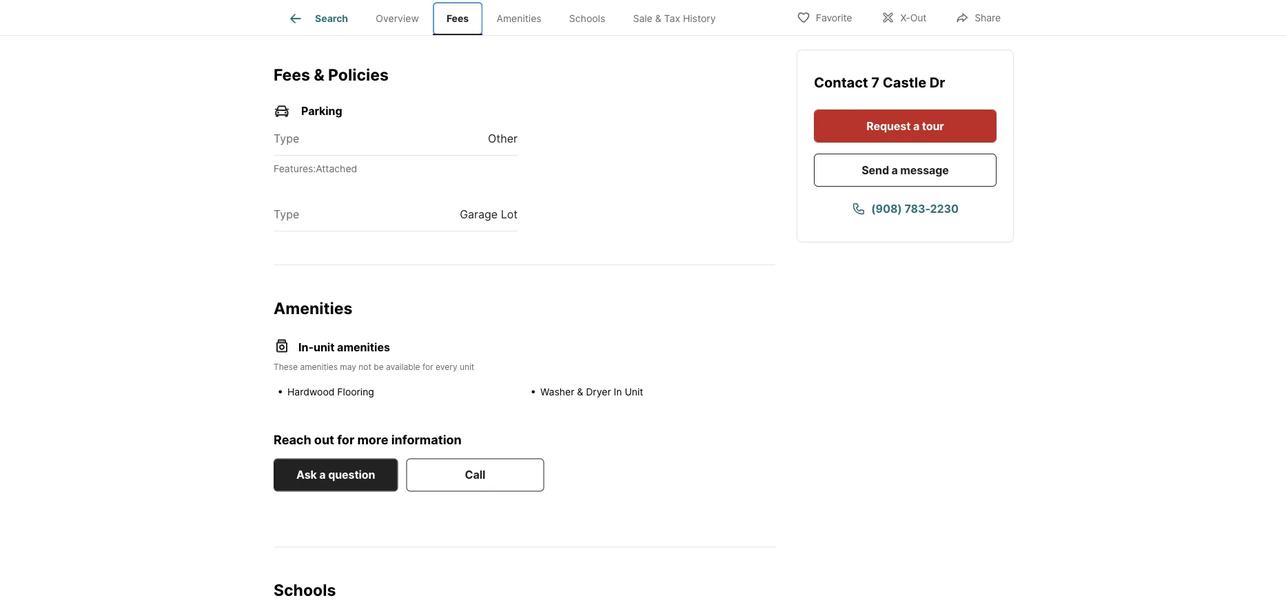 Task type: vqa. For each thing, say whether or not it's contained in the screenshot.
the right tab
no



Task type: locate. For each thing, give the bounding box(es) containing it.
x-out button
[[870, 3, 939, 31]]

1 horizontal spatial &
[[577, 386, 584, 398]]

washer
[[541, 386, 575, 398]]

overview
[[376, 13, 419, 24]]

other
[[488, 132, 518, 146]]

unit right every
[[460, 363, 475, 373]]

0 vertical spatial a
[[914, 119, 920, 133]]

0 horizontal spatial &
[[314, 65, 325, 85]]

a
[[914, 119, 920, 133], [892, 163, 898, 177], [320, 469, 326, 482]]

1 horizontal spatial for
[[423, 363, 434, 373]]

1 vertical spatial a
[[892, 163, 898, 177]]

0 horizontal spatial for
[[337, 433, 355, 448]]

amenities
[[497, 13, 542, 24], [274, 299, 353, 318]]

call link
[[406, 459, 544, 492]]

1 vertical spatial schools
[[274, 581, 336, 601]]

in
[[614, 386, 622, 398]]

amenities right fees tab
[[497, 13, 542, 24]]

1 horizontal spatial fees
[[447, 13, 469, 24]]

tab list
[[274, 0, 741, 35]]

1 vertical spatial amenities
[[274, 299, 353, 318]]

unit
[[314, 341, 335, 354], [460, 363, 475, 373]]

0 vertical spatial unit
[[314, 341, 335, 354]]

2 type from the top
[[274, 208, 299, 221]]

garage
[[460, 208, 498, 221]]

request a tour button
[[814, 110, 997, 143]]

fees inside tab
[[447, 13, 469, 24]]

share
[[975, 12, 1001, 24]]

1 vertical spatial unit
[[460, 363, 475, 373]]

a left tour
[[914, 119, 920, 133]]

0 vertical spatial &
[[656, 13, 662, 24]]

& for washer
[[577, 386, 584, 398]]

tax
[[665, 13, 681, 24]]

0 horizontal spatial fees
[[274, 65, 310, 85]]

request a tour
[[867, 119, 945, 133]]

a right send
[[892, 163, 898, 177]]

1 horizontal spatial schools
[[570, 13, 606, 24]]

2 horizontal spatial a
[[914, 119, 920, 133]]

2 vertical spatial a
[[320, 469, 326, 482]]

search
[[315, 13, 348, 24]]

1 vertical spatial fees
[[274, 65, 310, 85]]

request
[[867, 119, 911, 133]]

available
[[386, 363, 420, 373]]

1 vertical spatial amenities
[[300, 363, 338, 373]]

(908) 783-2230
[[872, 202, 959, 216]]

a for request
[[914, 119, 920, 133]]

favorite
[[816, 12, 853, 24]]

policies
[[328, 65, 389, 85]]

for right out
[[337, 433, 355, 448]]

0 horizontal spatial unit
[[314, 341, 335, 354]]

& inside tab
[[656, 13, 662, 24]]

783-
[[905, 202, 931, 216]]

&
[[656, 13, 662, 24], [314, 65, 325, 85], [577, 386, 584, 398]]

ask a question
[[297, 469, 375, 482]]

2 horizontal spatial &
[[656, 13, 662, 24]]

lot
[[501, 208, 518, 221]]

amenities up not
[[337, 341, 390, 354]]

a inside ask a question button
[[320, 469, 326, 482]]

these amenities may not be available for every unit
[[274, 363, 475, 373]]

fees right overview tab
[[447, 13, 469, 24]]

ask
[[297, 469, 317, 482]]

fees
[[447, 13, 469, 24], [274, 65, 310, 85]]

1 type from the top
[[274, 132, 299, 146]]

1 horizontal spatial amenities
[[497, 13, 542, 24]]

1 vertical spatial &
[[314, 65, 325, 85]]

& up parking
[[314, 65, 325, 85]]

type down "features:attached" at the top left of the page
[[274, 208, 299, 221]]

1 horizontal spatial a
[[892, 163, 898, 177]]

& left the tax
[[656, 13, 662, 24]]

& left the dryer
[[577, 386, 584, 398]]

a inside the request a tour button
[[914, 119, 920, 133]]

1 vertical spatial type
[[274, 208, 299, 221]]

schools inside 'tab'
[[570, 13, 606, 24]]

amenities up in-
[[274, 299, 353, 318]]

amenities inside 'tab'
[[497, 13, 542, 24]]

for left every
[[423, 363, 434, 373]]

these
[[274, 363, 298, 373]]

0 vertical spatial schools
[[570, 13, 606, 24]]

search link
[[288, 10, 348, 27]]

type
[[274, 132, 299, 146], [274, 208, 299, 221]]

a inside send a message button
[[892, 163, 898, 177]]

type up "features:attached" at the top left of the page
[[274, 132, 299, 146]]

for
[[423, 363, 434, 373], [337, 433, 355, 448]]

type for other
[[274, 132, 299, 146]]

amenities down in-
[[300, 363, 338, 373]]

0 vertical spatial fees
[[447, 13, 469, 24]]

every
[[436, 363, 458, 373]]

0 vertical spatial for
[[423, 363, 434, 373]]

amenities
[[337, 341, 390, 354], [300, 363, 338, 373]]

washer & dryer in unit
[[541, 386, 644, 398]]

2 vertical spatial &
[[577, 386, 584, 398]]

unit up hardwood flooring
[[314, 341, 335, 354]]

share button
[[944, 3, 1013, 31]]

garage lot
[[460, 208, 518, 221]]

send a message button
[[814, 154, 997, 187]]

fees & policies
[[274, 65, 389, 85]]

a right ask
[[320, 469, 326, 482]]

& for sale
[[656, 13, 662, 24]]

schools
[[570, 13, 606, 24], [274, 581, 336, 601]]

castle
[[883, 74, 927, 91]]

fees for fees
[[447, 13, 469, 24]]

fees tab
[[433, 2, 483, 35]]

0 vertical spatial type
[[274, 132, 299, 146]]

reach
[[274, 433, 311, 448]]

history
[[683, 13, 716, 24]]

fees up parking
[[274, 65, 310, 85]]

out
[[314, 433, 335, 448]]

0 vertical spatial amenities
[[497, 13, 542, 24]]

0 horizontal spatial a
[[320, 469, 326, 482]]

0 horizontal spatial schools
[[274, 581, 336, 601]]

dryer
[[586, 386, 611, 398]]



Task type: describe. For each thing, give the bounding box(es) containing it.
features:attached
[[274, 163, 357, 175]]

fees for fees & policies
[[274, 65, 310, 85]]

x-out
[[901, 12, 927, 24]]

not
[[359, 363, 372, 373]]

favorite button
[[785, 3, 864, 31]]

may
[[340, 363, 357, 373]]

a for send
[[892, 163, 898, 177]]

ask a question button
[[274, 459, 398, 492]]

out
[[911, 12, 927, 24]]

send
[[862, 163, 890, 177]]

flooring
[[337, 386, 374, 398]]

call
[[465, 469, 486, 482]]

0 vertical spatial amenities
[[337, 341, 390, 354]]

1 vertical spatial for
[[337, 433, 355, 448]]

a for ask
[[320, 469, 326, 482]]

be
[[374, 363, 384, 373]]

contact 7 castle dr
[[814, 74, 946, 91]]

more
[[358, 433, 389, 448]]

0 horizontal spatial amenities
[[274, 299, 353, 318]]

question
[[328, 469, 375, 482]]

overview tab
[[362, 2, 433, 35]]

tab list containing search
[[274, 0, 741, 35]]

dr
[[930, 74, 946, 91]]

7
[[872, 74, 880, 91]]

hardwood
[[288, 386, 335, 398]]

sale & tax history tab
[[620, 2, 730, 35]]

send a message
[[862, 163, 950, 177]]

contact
[[814, 74, 869, 91]]

in-unit amenities
[[299, 341, 390, 354]]

call button
[[406, 459, 544, 492]]

tour
[[923, 119, 945, 133]]

(908) 783-2230 button
[[814, 192, 997, 226]]

2230
[[931, 202, 959, 216]]

in-
[[299, 341, 314, 354]]

sale & tax history
[[633, 13, 716, 24]]

reach out for more information
[[274, 433, 462, 448]]

parking
[[301, 104, 343, 118]]

message
[[901, 163, 950, 177]]

amenities tab
[[483, 2, 556, 35]]

x-
[[901, 12, 911, 24]]

sale
[[633, 13, 653, 24]]

1 horizontal spatial unit
[[460, 363, 475, 373]]

hardwood flooring
[[288, 386, 374, 398]]

information
[[392, 433, 462, 448]]

(908)
[[872, 202, 903, 216]]

schools tab
[[556, 2, 620, 35]]

type for garage lot
[[274, 208, 299, 221]]

unit
[[625, 386, 644, 398]]

& for fees
[[314, 65, 325, 85]]

(908) 783-2230 link
[[814, 192, 997, 226]]



